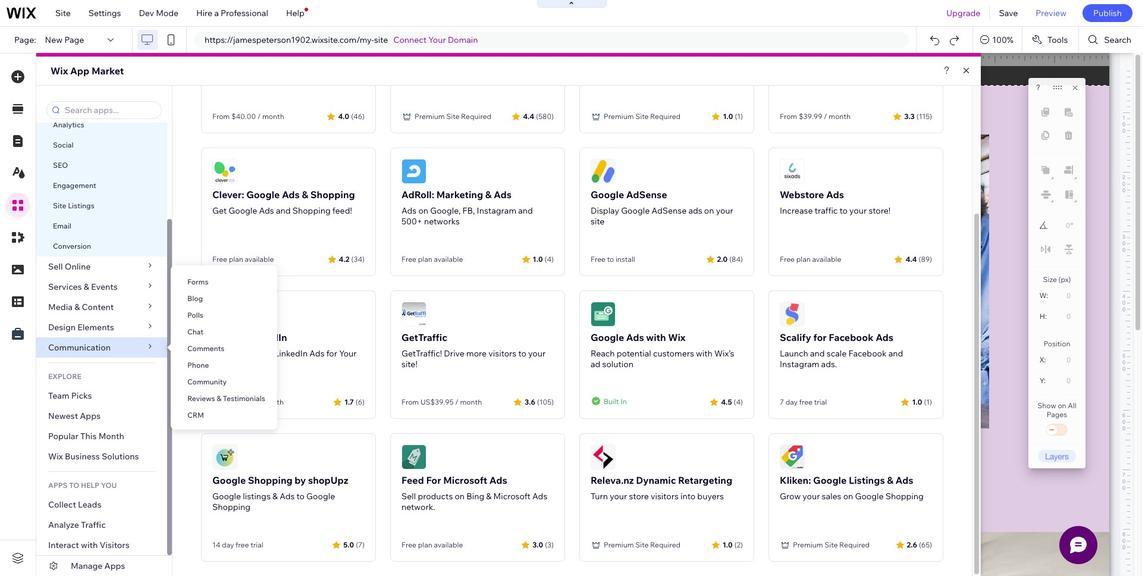 Task type: vqa. For each thing, say whether or not it's contained in the screenshot.
right free
yes



Task type: describe. For each thing, give the bounding box(es) containing it.
4.4 (580)
[[523, 112, 554, 120]]

design elements link
[[36, 317, 167, 337]]

site inside "sidebar" element
[[53, 201, 66, 210]]

1 vertical spatial 1.0 (1)
[[912, 397, 932, 406]]

shopping up 14 day free trial
[[212, 502, 251, 512]]

for
[[426, 474, 441, 486]]

premium for 1.0 (1)
[[604, 112, 634, 121]]

reviews & testimonials
[[187, 394, 265, 403]]

preview button
[[1027, 0, 1076, 26]]

ads inside google shopping by shopupz google listings & ads to google shopping
[[280, 491, 295, 502]]

shopping up listings
[[248, 474, 293, 486]]

listings inside "sidebar" element
[[68, 201, 94, 210]]

and right scale on the right of the page
[[889, 348, 903, 359]]

2.0 (84)
[[717, 254, 743, 263]]

fb,
[[463, 205, 475, 216]]

potential
[[617, 348, 651, 359]]

apps
[[48, 481, 68, 490]]

(4) for google ads with wix
[[734, 397, 743, 406]]

0 vertical spatial (1)
[[735, 112, 743, 120]]

free plan available for webstore
[[780, 255, 842, 264]]

$40.00
[[231, 112, 256, 121]]

premium for 2.6 (65)
[[793, 540, 823, 549]]

visitors inside gettraffic gettraffic! drive more visitors to your site!
[[489, 348, 517, 359]]

google down "clever:"
[[229, 205, 257, 216]]

google ads with wix logo image
[[591, 302, 616, 327]]

online
[[65, 261, 91, 272]]

for for scalify
[[814, 331, 827, 343]]

1 vertical spatial microsoft
[[494, 491, 531, 502]]

free plan available for feed
[[402, 540, 463, 549]]

seo
[[53, 161, 68, 170]]

site for 4.4 (580)
[[446, 112, 460, 121]]

team picks link
[[36, 386, 167, 406]]

scalify for facebook ads logo image
[[780, 302, 805, 327]]

professional
[[221, 8, 268, 18]]

1 horizontal spatial (1)
[[924, 397, 932, 406]]

2.6 (65)
[[907, 540, 932, 549]]

free for scalify
[[800, 397, 813, 406]]

premium for 1.0 (2)
[[604, 540, 634, 549]]

gettraffic gettraffic! drive more visitors to your site!
[[402, 331, 546, 370]]

day for google
[[222, 540, 234, 549]]

1 vertical spatial adsense
[[652, 205, 687, 216]]

available for sell
[[434, 540, 463, 549]]

mode
[[156, 8, 179, 18]]

google shopping by shopupz logo image
[[212, 444, 237, 469]]

email
[[53, 221, 71, 230]]

from for from $45.00 / month
[[212, 397, 230, 406]]

free for webstore ads
[[780, 255, 795, 264]]

site for 2.6 (65)
[[825, 540, 838, 549]]

from for from us$39.95 / month
[[402, 397, 419, 406]]

3.6 (105)
[[525, 397, 554, 406]]

feed for microsoft ads logo image
[[402, 444, 427, 469]]

display
[[591, 205, 619, 216]]

°
[[1071, 221, 1074, 230]]

pages
[[1047, 410, 1068, 419]]

comments
[[187, 344, 224, 353]]

tools
[[1048, 35, 1068, 45]]

content
[[82, 302, 114, 312]]

releva.nz dynamic retargeting logo image
[[591, 444, 616, 469]]

/ for $45.00
[[257, 397, 260, 406]]

& inside clever: google ads & shopping get google ads and shopping feed!
[[302, 189, 308, 201]]

free for google adsense
[[591, 255, 606, 264]]

get
[[212, 205, 227, 216]]

simple
[[245, 348, 273, 359]]

from $40.00 / month
[[212, 112, 284, 121]]

kliken:
[[780, 474, 811, 486]]

month for from $45.00 / month
[[262, 397, 284, 406]]

premium site required for 1.0 (2)
[[604, 540, 681, 549]]

premium site required for 2.6 (65)
[[793, 540, 870, 549]]

adroll: marketing & ads logo image
[[402, 159, 427, 184]]

on inside show on all pages
[[1058, 401, 1067, 410]]

0 vertical spatial adsense
[[626, 189, 667, 201]]

leads
[[78, 499, 101, 510]]

to left 'install'
[[607, 255, 614, 264]]

install
[[616, 255, 635, 264]]

community
[[187, 377, 227, 386]]

trial for shopping
[[251, 540, 263, 549]]

store!
[[869, 205, 891, 216]]

blog
[[187, 294, 203, 303]]

1 vertical spatial facebook
[[849, 348, 887, 359]]

free plan available for adroll:
[[402, 255, 463, 264]]

webstore ads increase traffic to your store!
[[780, 189, 891, 216]]

network.
[[402, 502, 435, 512]]

marketing
[[437, 189, 483, 201]]

analytics link
[[36, 115, 167, 135]]

by
[[295, 474, 306, 486]]

feed for microsoft ads sell products on bing & microsoft ads network.
[[402, 474, 548, 512]]

clever: google ads & shopping logo image
[[212, 159, 237, 184]]

from us$39.95 / month
[[402, 397, 482, 406]]

ads inside the "webstore ads increase traffic to your store!"
[[827, 189, 844, 201]]

and inside clever: google ads & shopping get google ads and shopping feed!
[[276, 205, 291, 216]]

from $45.00 / month
[[212, 397, 284, 406]]

page
[[64, 35, 84, 45]]

forms link
[[171, 272, 277, 292]]

adroll:
[[402, 189, 434, 201]]

google,
[[430, 205, 461, 216]]

trial for for
[[814, 397, 827, 406]]

layers button
[[1038, 450, 1076, 462]]

wix for wix business solutions
[[48, 451, 63, 462]]

1 horizontal spatial with
[[646, 331, 666, 343]]

settings
[[89, 8, 121, 18]]

engagement
[[53, 181, 96, 190]]

site for 1.0 (1)
[[636, 112, 649, 121]]

search
[[1105, 35, 1132, 45]]

google shopping by shopupz google listings & ads to google shopping
[[212, 474, 348, 512]]

buyers
[[698, 491, 724, 502]]

retargeting
[[678, 474, 733, 486]]

communication
[[48, 342, 113, 353]]

apps to help you
[[48, 481, 117, 490]]

grow
[[780, 491, 801, 502]]

networks
[[424, 216, 460, 227]]

/ for $40.00
[[258, 112, 261, 121]]

into
[[681, 491, 696, 502]]

3.6
[[525, 397, 535, 406]]

social
[[53, 140, 74, 149]]

releva.nz
[[591, 474, 634, 486]]

customers
[[653, 348, 694, 359]]

ads inside scalify for facebook ads launch and scale facebook and instagram ads.
[[876, 331, 894, 343]]

(84)
[[730, 254, 743, 263]]

free for clever: google ads & shopping
[[212, 255, 227, 264]]

reviews & testimonials link
[[171, 389, 277, 409]]

7 day free trial
[[780, 397, 827, 406]]

kliken: google listings & ads grow your sales on google shopping
[[780, 474, 924, 502]]

google right "clever:"
[[246, 189, 280, 201]]

1.7 (6)
[[344, 397, 365, 406]]

publish
[[1094, 8, 1122, 18]]

& inside ads for linkedin smart & simple linkedin ads for your business
[[238, 348, 244, 359]]

sell inside "sidebar" element
[[48, 261, 63, 272]]

2 horizontal spatial with
[[696, 348, 713, 359]]

ads for linkedin logo image
[[212, 302, 237, 327]]

(6)
[[356, 397, 365, 406]]

sell online link
[[36, 256, 167, 277]]

services & events link
[[36, 277, 167, 297]]

on inside adroll: marketing & ads ads on google, fb, instagram and 500+ networks
[[419, 205, 428, 216]]

to inside the "webstore ads increase traffic to your store!"
[[840, 205, 848, 216]]

your inside kliken: google listings & ads grow your sales on google shopping
[[803, 491, 820, 502]]

apps for manage apps
[[104, 561, 125, 571]]

?
[[1037, 83, 1041, 92]]

dev mode
[[139, 8, 179, 18]]

required for 4.4 (580)
[[461, 112, 492, 121]]

premium for 4.4 (580)
[[415, 112, 445, 121]]

1.0 for scalify for facebook ads
[[912, 397, 923, 406]]

1 vertical spatial linkedin
[[274, 348, 308, 359]]

google left listings
[[212, 491, 241, 502]]

shopping up feed!
[[311, 189, 355, 201]]

required for 1.0 (1)
[[650, 112, 681, 121]]

free for feed for microsoft ads
[[402, 540, 417, 549]]

adroll: marketing & ads ads on google, fb, instagram and 500+ networks
[[402, 189, 533, 227]]

& inside google shopping by shopupz google listings & ads to google shopping
[[272, 491, 278, 502]]

services
[[48, 281, 82, 292]]

google adsense logo image
[[591, 159, 616, 184]]

0 horizontal spatial 1.0 (1)
[[723, 112, 743, 120]]

social link
[[36, 135, 167, 155]]

4.4 for 4.4 (580)
[[523, 112, 535, 120]]

chat
[[187, 327, 204, 336]]

you
[[101, 481, 117, 490]]

4.2 (34)
[[339, 254, 365, 263]]

listings inside kliken: google listings & ads grow your sales on google shopping
[[849, 474, 885, 486]]



Task type: locate. For each thing, give the bounding box(es) containing it.
available for shopping
[[245, 255, 274, 264]]

business down popular this month
[[65, 451, 100, 462]]

domain
[[448, 35, 478, 45]]

2 horizontal spatial for
[[814, 331, 827, 343]]

Search apps... field
[[61, 102, 158, 118]]

shopupz
[[308, 474, 348, 486]]

&
[[302, 189, 308, 201], [485, 189, 492, 201], [84, 281, 89, 292], [74, 302, 80, 312], [238, 348, 244, 359], [217, 394, 221, 403], [887, 474, 894, 486], [272, 491, 278, 502], [486, 491, 492, 502]]

and left feed!
[[276, 205, 291, 216]]

collect leads
[[48, 499, 101, 510]]

1 vertical spatial trial
[[251, 540, 263, 549]]

0 horizontal spatial 4.4
[[523, 112, 535, 120]]

plan down network.
[[418, 540, 432, 549]]

available for ads
[[434, 255, 463, 264]]

community link
[[171, 372, 277, 392]]

analytics
[[53, 120, 84, 129]]

0 horizontal spatial visitors
[[489, 348, 517, 359]]

collect leads link
[[36, 494, 167, 515]]

0 horizontal spatial day
[[222, 540, 234, 549]]

wix inside google ads with wix reach potential customers with wix's ad solution
[[668, 331, 686, 343]]

0 vertical spatial 4.4
[[523, 112, 535, 120]]

interact with visitors link
[[36, 535, 167, 555]]

market
[[92, 65, 124, 77]]

day for scalify
[[786, 397, 798, 406]]

500+
[[402, 216, 422, 227]]

2 vertical spatial with
[[81, 540, 98, 550]]

in
[[621, 397, 627, 406]]

google inside google ads with wix reach potential customers with wix's ad solution
[[591, 331, 624, 343]]

1 horizontal spatial day
[[786, 397, 798, 406]]

plan for webstore
[[797, 255, 811, 264]]

linkedin right simple
[[274, 348, 308, 359]]

required for 1.0 (2)
[[650, 540, 681, 549]]

your inside gettraffic gettraffic! drive more visitors to your site!
[[528, 348, 546, 359]]

analyze traffic
[[48, 519, 106, 530]]

0 vertical spatial day
[[786, 397, 798, 406]]

0 horizontal spatial (4)
[[545, 254, 554, 263]]

free plan available down networks
[[402, 255, 463, 264]]

month right $39.99
[[829, 112, 851, 121]]

1.0 for releva.nz dynamic retargeting
[[723, 540, 733, 549]]

from for from $40.00 / month
[[212, 112, 230, 121]]

None text field
[[1053, 287, 1076, 303], [1053, 308, 1076, 324], [1053, 287, 1076, 303], [1053, 308, 1076, 324]]

to right more at the bottom left of page
[[519, 348, 527, 359]]

0 vertical spatial (4)
[[545, 254, 554, 263]]

(3)
[[545, 540, 554, 549]]

feed
[[402, 474, 424, 486]]

/ for us$39.95
[[455, 397, 459, 406]]

google down google shopping by shopupz logo
[[212, 474, 246, 486]]

free plan available for clever:
[[212, 255, 274, 264]]

available down network.
[[434, 540, 463, 549]]

premium down turn
[[604, 540, 634, 549]]

with down traffic
[[81, 540, 98, 550]]

4.2
[[339, 254, 350, 263]]

on down the 'adroll:'
[[419, 205, 428, 216]]

facebook right scale on the right of the page
[[849, 348, 887, 359]]

instagram inside scalify for facebook ads launch and scale facebook and instagram ads.
[[780, 359, 820, 370]]

popular this month link
[[36, 426, 167, 446]]

month right the $40.00 at the left of page
[[262, 112, 284, 121]]

site!
[[402, 359, 418, 370]]

plan for clever:
[[229, 255, 243, 264]]

/ right $45.00
[[257, 397, 260, 406]]

sell
[[48, 261, 63, 272], [402, 491, 416, 502]]

new page
[[45, 35, 84, 45]]

trial right 14
[[251, 540, 263, 549]]

premium down grow
[[793, 540, 823, 549]]

shopping inside kliken: google listings & ads grow your sales on google shopping
[[886, 491, 924, 502]]

instagram inside adroll: marketing & ads ads on google, fb, instagram and 500+ networks
[[477, 205, 517, 216]]

/ right $39.99
[[824, 112, 827, 121]]

available down networks
[[434, 255, 463, 264]]

your inside the "webstore ads increase traffic to your store!"
[[850, 205, 867, 216]]

for for ads
[[232, 331, 246, 343]]

free plan available down network.
[[402, 540, 463, 549]]

to right "traffic"
[[840, 205, 848, 216]]

premium up google adsense logo on the top right of page
[[604, 112, 634, 121]]

wix inside "sidebar" element
[[48, 451, 63, 462]]

0 vertical spatial sell
[[48, 261, 63, 272]]

with up the "customers"
[[646, 331, 666, 343]]

1 horizontal spatial microsoft
[[494, 491, 531, 502]]

your down releva.nz
[[610, 491, 627, 502]]

your inside ads for linkedin smart & simple linkedin ads for your business
[[339, 348, 357, 359]]

free for google
[[236, 540, 249, 549]]

communication link
[[36, 337, 167, 358]]

on left bing
[[455, 491, 465, 502]]

0 vertical spatial facebook
[[829, 331, 874, 343]]

0 vertical spatial apps
[[80, 411, 101, 421]]

0 horizontal spatial (1)
[[735, 112, 743, 120]]

0 horizontal spatial listings
[[68, 201, 94, 210]]

free up forms link
[[212, 255, 227, 264]]

1 vertical spatial wix
[[668, 331, 686, 343]]

free down network.
[[402, 540, 417, 549]]

0 horizontal spatial site
[[374, 35, 388, 45]]

to inside gettraffic gettraffic! drive more visitors to your site!
[[519, 348, 527, 359]]

month for from us$39.95 / month
[[460, 397, 482, 406]]

& inside 'link'
[[217, 394, 221, 403]]

search button
[[1080, 27, 1142, 53]]

launch
[[780, 348, 809, 359]]

month for from $39.99 / month
[[829, 112, 851, 121]]

1 horizontal spatial listings
[[849, 474, 885, 486]]

? button
[[1037, 83, 1041, 92]]

google right sales
[[855, 491, 884, 502]]

1 horizontal spatial 1.0 (1)
[[912, 397, 932, 406]]

google up sales
[[813, 474, 847, 486]]

1 vertical spatial instagram
[[780, 359, 820, 370]]

0 vertical spatial free
[[800, 397, 813, 406]]

scalify
[[780, 331, 812, 343]]

your inside google adsense display google adsense ads on your site
[[716, 205, 734, 216]]

free
[[212, 255, 227, 264], [402, 255, 417, 264], [591, 255, 606, 264], [780, 255, 795, 264], [402, 540, 417, 549]]

(1)
[[735, 112, 743, 120], [924, 397, 932, 406]]

sell online
[[48, 261, 91, 272]]

wix business solutions
[[48, 451, 139, 462]]

drive
[[444, 348, 465, 359]]

free plan available up forms link
[[212, 255, 274, 264]]

interact with visitors
[[48, 540, 130, 550]]

your up 3.6 (105)
[[528, 348, 546, 359]]

from left the $40.00 at the left of page
[[212, 112, 230, 121]]

1 vertical spatial business
[[65, 451, 100, 462]]

/ for $39.99
[[824, 112, 827, 121]]

free down increase
[[780, 255, 795, 264]]

1 horizontal spatial for
[[326, 348, 337, 359]]

shopping left feed!
[[293, 205, 331, 216]]

/ right the $40.00 at the left of page
[[258, 112, 261, 121]]

4.4 for 4.4 (89)
[[906, 254, 917, 263]]

1 horizontal spatial (4)
[[734, 397, 743, 406]]

wix for wix app market
[[51, 65, 68, 77]]

newest apps
[[48, 411, 101, 421]]

microsoft right bing
[[494, 491, 531, 502]]

help
[[81, 481, 99, 490]]

0 vertical spatial with
[[646, 331, 666, 343]]

phone link
[[171, 355, 277, 375]]

wix app market
[[51, 65, 124, 77]]

events
[[91, 281, 118, 292]]

4.4 left (89)
[[906, 254, 917, 263]]

4.4 left (580)
[[523, 112, 535, 120]]

shopping up 2.6
[[886, 491, 924, 502]]

with inside 'link'
[[81, 540, 98, 550]]

to inside google shopping by shopupz google listings & ads to google shopping
[[297, 491, 305, 502]]

save button
[[990, 0, 1027, 26]]

0 vertical spatial linkedin
[[248, 331, 287, 343]]

preview
[[1036, 8, 1067, 18]]

polls link
[[171, 305, 277, 325]]

us$39.95
[[421, 397, 454, 406]]

visitors down the dynamic
[[651, 491, 679, 502]]

(89)
[[919, 254, 932, 263]]

1 vertical spatial your
[[339, 348, 357, 359]]

chat link
[[171, 322, 277, 342]]

instagram right fb,
[[477, 205, 517, 216]]

None text field
[[1054, 218, 1070, 233], [1052, 352, 1076, 368], [1052, 372, 1076, 389], [1054, 218, 1070, 233], [1052, 352, 1076, 368], [1052, 372, 1076, 389]]

1 vertical spatial site
[[591, 216, 605, 227]]

microsoft up bing
[[443, 474, 487, 486]]

plan down increase
[[797, 255, 811, 264]]

1 vertical spatial apps
[[104, 561, 125, 571]]

1 vertical spatial day
[[222, 540, 234, 549]]

available up forms link
[[245, 255, 274, 264]]

0 vertical spatial trial
[[814, 397, 827, 406]]

0 horizontal spatial apps
[[80, 411, 101, 421]]

on left all
[[1058, 401, 1067, 410]]

free down 500+
[[402, 255, 417, 264]]

google adsense display google adsense ads on your site
[[591, 189, 734, 227]]

(34)
[[351, 254, 365, 263]]

sidebar element
[[36, 6, 173, 576]]

your inside the releva.nz dynamic retargeting turn your store visitors into buyers
[[610, 491, 627, 502]]

1.0 for adroll: marketing & ads
[[533, 254, 543, 263]]

with left 'wix's'
[[696, 348, 713, 359]]

0 vertical spatial site
[[374, 35, 388, 45]]

ads inside google ads with wix reach potential customers with wix's ad solution
[[626, 331, 644, 343]]

0 horizontal spatial your
[[339, 348, 357, 359]]

listings
[[243, 491, 271, 502]]

0 vertical spatial wix
[[51, 65, 68, 77]]

site for 1.0 (2)
[[636, 540, 649, 549]]

site inside google adsense display google adsense ads on your site
[[591, 216, 605, 227]]

on right sales
[[844, 491, 853, 502]]

smart
[[212, 348, 236, 359]]

adsense
[[626, 189, 667, 201], [652, 205, 687, 216]]

wix left 'app'
[[51, 65, 68, 77]]

month
[[99, 431, 124, 442]]

3.0 (3)
[[533, 540, 554, 549]]

free
[[800, 397, 813, 406], [236, 540, 249, 549]]

1 horizontal spatial 4.4
[[906, 254, 917, 263]]

(4) for adroll: marketing & ads
[[545, 254, 554, 263]]

available down "traffic"
[[813, 255, 842, 264]]

gettraffic
[[402, 331, 447, 343]]

for inside scalify for facebook ads launch and scale facebook and instagram ads.
[[814, 331, 827, 343]]

1 horizontal spatial trial
[[814, 397, 827, 406]]

(7)
[[356, 540, 365, 549]]

your right 'ads'
[[716, 205, 734, 216]]

free left 'install'
[[591, 255, 606, 264]]

sell down feed
[[402, 491, 416, 502]]

month
[[262, 112, 284, 121], [829, 112, 851, 121], [262, 397, 284, 406], [460, 397, 482, 406]]

gettraffic logo image
[[402, 302, 427, 327]]

site up free to install
[[591, 216, 605, 227]]

business up community link
[[212, 359, 247, 370]]

1 horizontal spatial visitors
[[651, 491, 679, 502]]

month right $45.00
[[262, 397, 284, 406]]

plan for adroll:
[[418, 255, 432, 264]]

0 vertical spatial business
[[212, 359, 247, 370]]

your up 1.7
[[339, 348, 357, 359]]

h:
[[1040, 312, 1047, 321]]

instagram down scalify
[[780, 359, 820, 370]]

1 horizontal spatial business
[[212, 359, 247, 370]]

premium site required for 4.4 (580)
[[415, 112, 492, 121]]

google right display
[[621, 205, 650, 216]]

on inside kliken: google listings & ads grow your sales on google shopping
[[844, 491, 853, 502]]

more
[[467, 348, 487, 359]]

from for from $39.99 / month
[[780, 112, 797, 121]]

0 horizontal spatial instagram
[[477, 205, 517, 216]]

your left sales
[[803, 491, 820, 502]]

google up display
[[591, 189, 624, 201]]

on inside google adsense display google adsense ads on your site
[[704, 205, 714, 216]]

manage apps link
[[36, 556, 172, 576]]

visitors right more at the bottom left of page
[[489, 348, 517, 359]]

to down by
[[297, 491, 305, 502]]

4.5 (4)
[[721, 397, 743, 406]]

kliken: google listings & ads logo image
[[780, 444, 805, 469]]

(115)
[[917, 112, 932, 120]]

3.3
[[905, 112, 915, 120]]

1 horizontal spatial instagram
[[780, 359, 820, 370]]

on inside "feed for microsoft ads sell products on bing & microsoft ads network."
[[455, 491, 465, 502]]

wix's
[[715, 348, 735, 359]]

apps up this
[[80, 411, 101, 421]]

3.0
[[533, 540, 543, 549]]

media & content
[[48, 302, 114, 312]]

free plan available down increase
[[780, 255, 842, 264]]

from down community link
[[212, 397, 230, 406]]

from left $39.99
[[780, 112, 797, 121]]

x:
[[1040, 356, 1046, 364]]

your left store!
[[850, 205, 867, 216]]

premium site required for 1.0 (1)
[[604, 112, 681, 121]]

wix up the "customers"
[[668, 331, 686, 343]]

sell left online
[[48, 261, 63, 272]]

on right 'ads'
[[704, 205, 714, 216]]

1 vertical spatial with
[[696, 348, 713, 359]]

trial right the 7
[[814, 397, 827, 406]]

plan up forms link
[[229, 255, 243, 264]]

from $39.99 / month
[[780, 112, 851, 121]]

layers
[[1046, 451, 1069, 461]]

1 vertical spatial (4)
[[734, 397, 743, 406]]

$45.00
[[231, 397, 255, 406]]

size
[[1043, 275, 1057, 284]]

available for to
[[813, 255, 842, 264]]

1 horizontal spatial your
[[429, 35, 446, 45]]

& inside "feed for microsoft ads sell products on bing & microsoft ads network."
[[486, 491, 492, 502]]

2 vertical spatial wix
[[48, 451, 63, 462]]

0 vertical spatial visitors
[[489, 348, 517, 359]]

webstore ads logo image
[[780, 159, 805, 184]]

month right us$39.95
[[460, 397, 482, 406]]

team
[[48, 390, 69, 401]]

1 horizontal spatial site
[[591, 216, 605, 227]]

1.0
[[723, 112, 733, 120], [533, 254, 543, 263], [912, 397, 923, 406], [723, 540, 733, 549]]

site left connect
[[374, 35, 388, 45]]

1 horizontal spatial sell
[[402, 491, 416, 502]]

tools button
[[1023, 27, 1079, 53]]

apps for newest apps
[[80, 411, 101, 421]]

0 horizontal spatial with
[[81, 540, 98, 550]]

0 horizontal spatial business
[[65, 451, 100, 462]]

linkedin up simple
[[248, 331, 287, 343]]

feed!
[[333, 205, 352, 216]]

0 vertical spatial listings
[[68, 201, 94, 210]]

0 horizontal spatial microsoft
[[443, 474, 487, 486]]

month for from $40.00 / month
[[262, 112, 284, 121]]

free right the 7
[[800, 397, 813, 406]]

business inside ads for linkedin smart & simple linkedin ads for your business
[[212, 359, 247, 370]]

position
[[1044, 339, 1071, 348]]

0 horizontal spatial sell
[[48, 261, 63, 272]]

your left domain on the top left of the page
[[429, 35, 446, 45]]

webstore
[[780, 189, 824, 201]]

for
[[232, 331, 246, 343], [814, 331, 827, 343], [326, 348, 337, 359]]

0 vertical spatial instagram
[[477, 205, 517, 216]]

increase
[[780, 205, 813, 216]]

free for adroll: marketing & ads
[[402, 255, 417, 264]]

site
[[55, 8, 71, 18], [446, 112, 460, 121], [636, 112, 649, 121], [53, 201, 66, 210], [636, 540, 649, 549], [825, 540, 838, 549]]

free right 14
[[236, 540, 249, 549]]

wix business solutions link
[[36, 446, 167, 467]]

and up 1.0 (4)
[[518, 205, 533, 216]]

forms
[[187, 277, 209, 286]]

1 vertical spatial visitors
[[651, 491, 679, 502]]

0 horizontal spatial trial
[[251, 540, 263, 549]]

0 horizontal spatial free
[[236, 540, 249, 549]]

turn
[[591, 491, 608, 502]]

required
[[461, 112, 492, 121], [650, 112, 681, 121], [650, 540, 681, 549], [840, 540, 870, 549]]

your
[[716, 205, 734, 216], [850, 205, 867, 216], [528, 348, 546, 359], [610, 491, 627, 502], [803, 491, 820, 502]]

and inside adroll: marketing & ads ads on google, fb, instagram and 500+ networks
[[518, 205, 533, 216]]

day right 14
[[222, 540, 234, 549]]

& inside kliken: google listings & ads grow your sales on google shopping
[[887, 474, 894, 486]]

day right the 7
[[786, 397, 798, 406]]

analyze traffic link
[[36, 515, 167, 535]]

google down shopupz
[[307, 491, 335, 502]]

visitors inside the releva.nz dynamic retargeting turn your store visitors into buyers
[[651, 491, 679, 502]]

facebook up scale on the right of the page
[[829, 331, 874, 343]]

from left us$39.95
[[402, 397, 419, 406]]

google up reach
[[591, 331, 624, 343]]

interact
[[48, 540, 79, 550]]

ads inside kliken: google listings & ads grow your sales on google shopping
[[896, 474, 914, 486]]

1 horizontal spatial apps
[[104, 561, 125, 571]]

newest apps link
[[36, 406, 167, 426]]

1 horizontal spatial free
[[800, 397, 813, 406]]

trial
[[814, 397, 827, 406], [251, 540, 263, 549]]

2.6
[[907, 540, 918, 549]]

1 vertical spatial sell
[[402, 491, 416, 502]]

traffic
[[81, 519, 106, 530]]

built
[[604, 397, 619, 406]]

popular this month
[[48, 431, 124, 442]]

1 vertical spatial listings
[[849, 474, 885, 486]]

plan for feed
[[418, 540, 432, 549]]

required for 2.6 (65)
[[840, 540, 870, 549]]

plan down 500+
[[418, 255, 432, 264]]

from
[[212, 112, 230, 121], [780, 112, 797, 121], [212, 397, 230, 406], [402, 397, 419, 406]]

1 vertical spatial free
[[236, 540, 249, 549]]

business inside wix business solutions link
[[65, 451, 100, 462]]

& inside adroll: marketing & ads ads on google, fb, instagram and 500+ networks
[[485, 189, 492, 201]]

switch
[[1045, 422, 1069, 439]]

wix down 'popular' at left
[[48, 451, 63, 462]]

1 vertical spatial (1)
[[924, 397, 932, 406]]

/ right us$39.95
[[455, 397, 459, 406]]

sell inside "feed for microsoft ads sell products on bing & microsoft ads network."
[[402, 491, 416, 502]]

0 vertical spatial 1.0 (1)
[[723, 112, 743, 120]]

0 vertical spatial your
[[429, 35, 446, 45]]

0 vertical spatial microsoft
[[443, 474, 487, 486]]

manage apps
[[71, 561, 125, 571]]

0 horizontal spatial for
[[232, 331, 246, 343]]

explore
[[48, 372, 81, 381]]

premium up adroll: marketing & ads logo
[[415, 112, 445, 121]]

1 vertical spatial 4.4
[[906, 254, 917, 263]]

and left scale on the right of the page
[[810, 348, 825, 359]]

apps down visitors
[[104, 561, 125, 571]]



